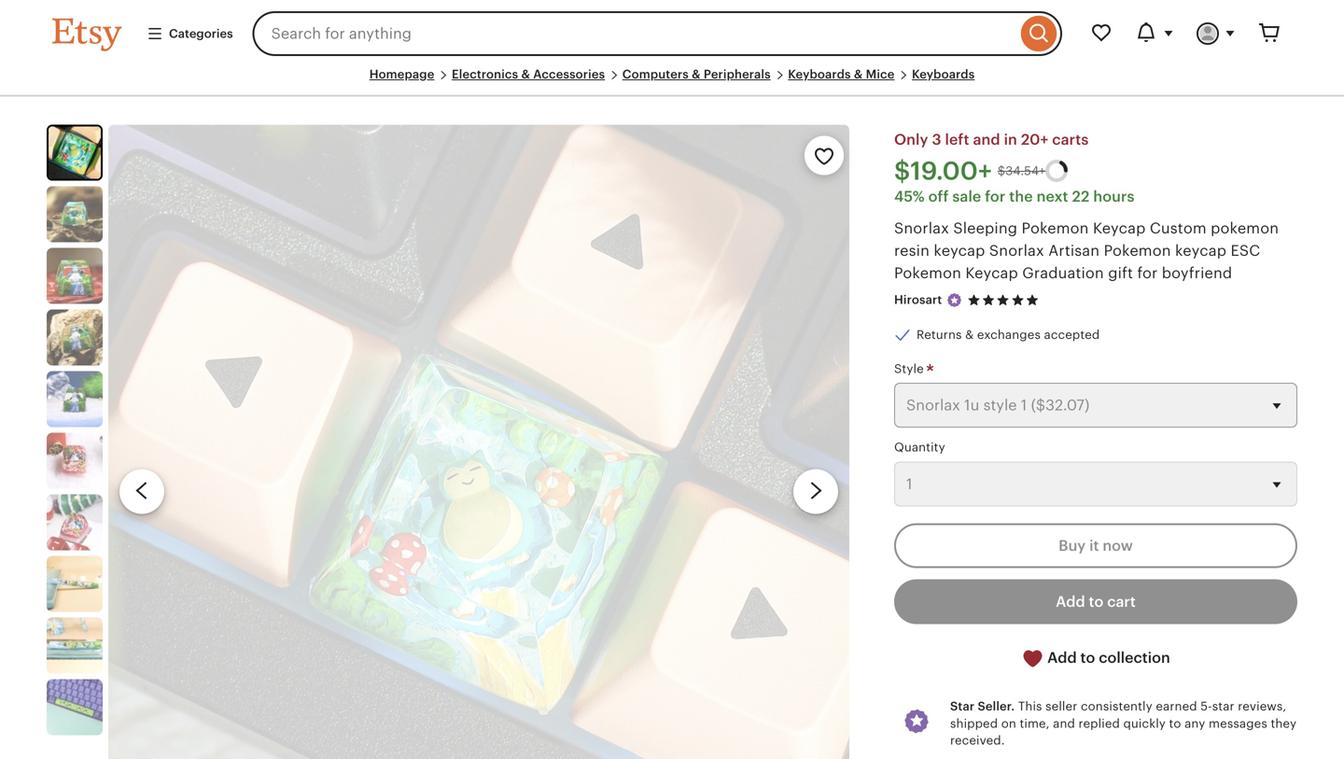 Task type: describe. For each thing, give the bounding box(es) containing it.
hirosart
[[894, 293, 942, 307]]

returns
[[917, 328, 962, 342]]

now
[[1103, 537, 1133, 554]]

snorlax sleeping pokemon keycap custom pokemon resin keycap snorlax 1u style 3 image
[[47, 494, 103, 550]]

0 vertical spatial for
[[985, 188, 1006, 205]]

this
[[1018, 699, 1043, 713]]

menu bar containing homepage
[[52, 67, 1292, 97]]

0 horizontal spatial and
[[973, 131, 1001, 148]]

style
[[894, 362, 927, 376]]

cart
[[1108, 593, 1136, 610]]

graduation
[[1023, 265, 1104, 282]]

time,
[[1020, 716, 1050, 730]]

22
[[1072, 188, 1090, 205]]

replied
[[1079, 716, 1120, 730]]

this seller consistently earned 5-star reviews, shipped on time, and replied quickly to any messages they received.
[[950, 699, 1297, 747]]

the
[[1010, 188, 1033, 205]]

homepage
[[369, 67, 435, 81]]

5-
[[1201, 699, 1213, 713]]

received.
[[950, 733, 1005, 747]]

collection
[[1099, 649, 1171, 666]]

boyfriend
[[1162, 265, 1233, 282]]

& for returns
[[966, 328, 974, 342]]

to for cart
[[1089, 593, 1104, 610]]

quantity
[[894, 440, 946, 454]]

buy it now button
[[894, 523, 1298, 568]]

snorlax sleeping pokemon keycap custom pokemon resin keycap snorlax artisan pokemon keycap esc pokemon keycap graduation gift for boyfriend
[[894, 220, 1279, 282]]

none search field inside categories banner
[[253, 11, 1063, 56]]

add for add to collection
[[1048, 649, 1077, 666]]

earned
[[1156, 699, 1198, 713]]

hirosart link
[[894, 293, 942, 307]]

snorlax sleeping pokemon keycap custom pokemon resin keycap snorlax 1u style 2 image
[[47, 248, 103, 304]]

left
[[945, 131, 970, 148]]

add to cart button
[[894, 579, 1298, 624]]

snorlax sleeping pokemon keycap custom pokemon resin keycap image 6 image
[[47, 433, 103, 489]]

categories button
[[133, 17, 247, 51]]

keyboards & mice link
[[788, 67, 895, 81]]

computers & peripherals
[[623, 67, 771, 81]]

add to cart
[[1056, 593, 1136, 610]]

and inside the this seller consistently earned 5-star reviews, shipped on time, and replied quickly to any messages they received.
[[1053, 716, 1076, 730]]

only 3 left and in 20+ carts
[[894, 131, 1089, 148]]

they
[[1271, 716, 1297, 730]]

custom
[[1150, 220, 1207, 237]]

off
[[929, 188, 949, 205]]

add to collection button
[[894, 635, 1298, 681]]

& for keyboards
[[854, 67, 863, 81]]

it
[[1090, 537, 1099, 554]]

seller.
[[978, 699, 1015, 713]]

20+
[[1021, 131, 1049, 148]]

reviews,
[[1238, 699, 1287, 713]]

categories
[[169, 27, 233, 41]]

45% off sale for the next 22 hours
[[894, 188, 1135, 205]]

1 keycap from the left
[[934, 242, 986, 259]]

keyboards for keyboards & mice
[[788, 67, 851, 81]]

1 horizontal spatial snorlax sleeping pokemon keycap custom pokemon resin keycap snorlax 1u style 1 image
[[108, 125, 850, 759]]

carts
[[1053, 131, 1089, 148]]

0 horizontal spatial snorlax sleeping pokemon keycap custom pokemon resin keycap snorlax 1u style 1 image
[[49, 127, 101, 179]]

keyboards & mice
[[788, 67, 895, 81]]

hours
[[1094, 188, 1135, 205]]

snorlax sleeping pokemon keycap custom pokemon resin keycap image 10 image
[[47, 679, 103, 735]]

accessories
[[533, 67, 605, 81]]

$32.07 $58.31
[[894, 156, 1023, 185]]

in
[[1004, 131, 1018, 148]]

buy
[[1059, 537, 1086, 554]]

1 horizontal spatial pokemon
[[1022, 220, 1089, 237]]

star seller.
[[950, 699, 1015, 713]]

shipped
[[950, 716, 998, 730]]

seller
[[1046, 699, 1078, 713]]



Task type: locate. For each thing, give the bounding box(es) containing it.
2 keycap from the left
[[1176, 242, 1227, 259]]

on
[[1002, 716, 1017, 730]]

1 vertical spatial add
[[1048, 649, 1077, 666]]

add inside add to cart button
[[1056, 593, 1086, 610]]

keycap down sleeping
[[934, 242, 986, 259]]

snorlax sleeping pokemon keycap custom pokemon resin keycap image 4 image
[[47, 310, 103, 366]]

mice
[[866, 67, 895, 81]]

computers & peripherals link
[[623, 67, 771, 81]]

$58.31
[[984, 164, 1023, 178]]

and down seller
[[1053, 716, 1076, 730]]

2 vertical spatial pokemon
[[894, 265, 962, 282]]

1 horizontal spatial keycap
[[1093, 220, 1146, 237]]

to left cart
[[1089, 593, 1104, 610]]

& right computers
[[692, 67, 701, 81]]

messages
[[1209, 716, 1268, 730]]

1 horizontal spatial and
[[1053, 716, 1076, 730]]

0 vertical spatial to
[[1089, 593, 1104, 610]]

snorlax down sleeping
[[990, 242, 1045, 259]]

to for collection
[[1081, 649, 1096, 666]]

pokemon
[[1022, 220, 1089, 237], [1104, 242, 1171, 259], [894, 265, 962, 282]]

& left the mice
[[854, 67, 863, 81]]

0 horizontal spatial keycap
[[934, 242, 986, 259]]

accepted
[[1044, 328, 1100, 342]]

and
[[973, 131, 1001, 148], [1053, 716, 1076, 730]]

2 keyboards from the left
[[912, 67, 975, 81]]

only
[[894, 131, 929, 148]]

gift
[[1109, 265, 1134, 282]]

0 vertical spatial and
[[973, 131, 1001, 148]]

1 horizontal spatial keyboards
[[912, 67, 975, 81]]

keyboards link
[[912, 67, 975, 81]]

electronics & accessories
[[452, 67, 605, 81]]

1 vertical spatial pokemon
[[1104, 242, 1171, 259]]

0 vertical spatial keycap
[[1093, 220, 1146, 237]]

star_seller image
[[946, 292, 963, 309]]

snorlax up resin
[[894, 220, 949, 237]]

consistently
[[1081, 699, 1153, 713]]

and left in
[[973, 131, 1001, 148]]

keycap down "hours"
[[1093, 220, 1146, 237]]

1 horizontal spatial keycap
[[1176, 242, 1227, 259]]

snorlax sleeping pokemon keycap custom pokemon resin keycap image 5 image
[[47, 371, 103, 427]]

1 horizontal spatial snorlax
[[990, 242, 1045, 259]]

0 vertical spatial pokemon
[[1022, 220, 1089, 237]]

sale
[[953, 188, 982, 205]]

& for computers
[[692, 67, 701, 81]]

add
[[1056, 593, 1086, 610], [1048, 649, 1077, 666]]

sleeping
[[954, 220, 1018, 237]]

to inside the this seller consistently earned 5-star reviews, shipped on time, and replied quickly to any messages they received.
[[1169, 716, 1182, 730]]

menu bar
[[52, 67, 1292, 97]]

& right returns
[[966, 328, 974, 342]]

add to collection
[[1044, 649, 1171, 666]]

to down the "earned"
[[1169, 716, 1182, 730]]

Search for anything text field
[[253, 11, 1017, 56]]

resin
[[894, 242, 930, 259]]

for left the
[[985, 188, 1006, 205]]

homepage link
[[369, 67, 435, 81]]

1 vertical spatial keycap
[[966, 265, 1019, 282]]

& right "electronics"
[[521, 67, 530, 81]]

keyboards for keyboards link
[[912, 67, 975, 81]]

buy it now
[[1059, 537, 1133, 554]]

3
[[932, 131, 942, 148]]

add inside the add to collection button
[[1048, 649, 1077, 666]]

keycap up boyfriend
[[1176, 242, 1227, 259]]

1 vertical spatial for
[[1138, 265, 1158, 282]]

None search field
[[253, 11, 1063, 56]]

artisan
[[1049, 242, 1100, 259]]

2 horizontal spatial pokemon
[[1104, 242, 1171, 259]]

keyboards right the mice
[[912, 67, 975, 81]]

$32.07
[[894, 156, 979, 185]]

quickly
[[1124, 716, 1166, 730]]

returns & exchanges accepted
[[917, 328, 1100, 342]]

to left collection on the bottom right of page
[[1081, 649, 1096, 666]]

exchanges
[[977, 328, 1041, 342]]

1 vertical spatial and
[[1053, 716, 1076, 730]]

keycap
[[1093, 220, 1146, 237], [966, 265, 1019, 282]]

add for add to cart
[[1056, 593, 1086, 610]]

1 horizontal spatial for
[[1138, 265, 1158, 282]]

0 horizontal spatial snorlax
[[894, 220, 949, 237]]

snorlax sleeping pokemon keycap custom pokemon resin keycap image 2 image
[[47, 186, 103, 242]]

&
[[521, 67, 530, 81], [692, 67, 701, 81], [854, 67, 863, 81], [966, 328, 974, 342]]

any
[[1185, 716, 1206, 730]]

0 vertical spatial snorlax
[[894, 220, 949, 237]]

categories banner
[[19, 0, 1326, 67]]

for inside snorlax sleeping pokemon keycap custom pokemon resin keycap snorlax artisan pokemon keycap esc pokemon keycap graduation gift for boyfriend
[[1138, 265, 1158, 282]]

computers
[[623, 67, 689, 81]]

& for electronics
[[521, 67, 530, 81]]

keycap down sleeping
[[966, 265, 1019, 282]]

for right gift
[[1138, 265, 1158, 282]]

snorlax sleeping pokemon keycap custom pokemon resin keycap snorlax 1u style 1 image
[[108, 125, 850, 759], [49, 127, 101, 179]]

electronics & accessories link
[[452, 67, 605, 81]]

for
[[985, 188, 1006, 205], [1138, 265, 1158, 282]]

keyboards
[[788, 67, 851, 81], [912, 67, 975, 81]]

pokemon up artisan
[[1022, 220, 1089, 237]]

to
[[1089, 593, 1104, 610], [1081, 649, 1096, 666], [1169, 716, 1182, 730]]

0 vertical spatial add
[[1056, 593, 1086, 610]]

star
[[950, 699, 975, 713]]

snorlax
[[894, 220, 949, 237], [990, 242, 1045, 259]]

pokemon up gift
[[1104, 242, 1171, 259]]

next
[[1037, 188, 1069, 205]]

pokemon down resin
[[894, 265, 962, 282]]

electronics
[[452, 67, 518, 81]]

add up seller
[[1048, 649, 1077, 666]]

0 horizontal spatial for
[[985, 188, 1006, 205]]

pokemon
[[1211, 220, 1279, 237]]

1 vertical spatial to
[[1081, 649, 1096, 666]]

2 vertical spatial to
[[1169, 716, 1182, 730]]

peripherals
[[704, 67, 771, 81]]

snorlax sleeping pokemon keycap custom pokemon resin keycap custom spacebar image
[[47, 556, 103, 612]]

keyboards left the mice
[[788, 67, 851, 81]]

esc
[[1231, 242, 1261, 259]]

snorlax sleeping pokemon keycap custom pokemon resin keycap image 9 image
[[47, 618, 103, 674]]

0 horizontal spatial keycap
[[966, 265, 1019, 282]]

0 horizontal spatial pokemon
[[894, 265, 962, 282]]

add left cart
[[1056, 593, 1086, 610]]

1 vertical spatial snorlax
[[990, 242, 1045, 259]]

0 horizontal spatial keyboards
[[788, 67, 851, 81]]

1 keyboards from the left
[[788, 67, 851, 81]]

45%
[[894, 188, 925, 205]]

star
[[1213, 699, 1235, 713]]

keycap
[[934, 242, 986, 259], [1176, 242, 1227, 259]]



Task type: vqa. For each thing, say whether or not it's contained in the screenshot.
second 22- from the top of the page
no



